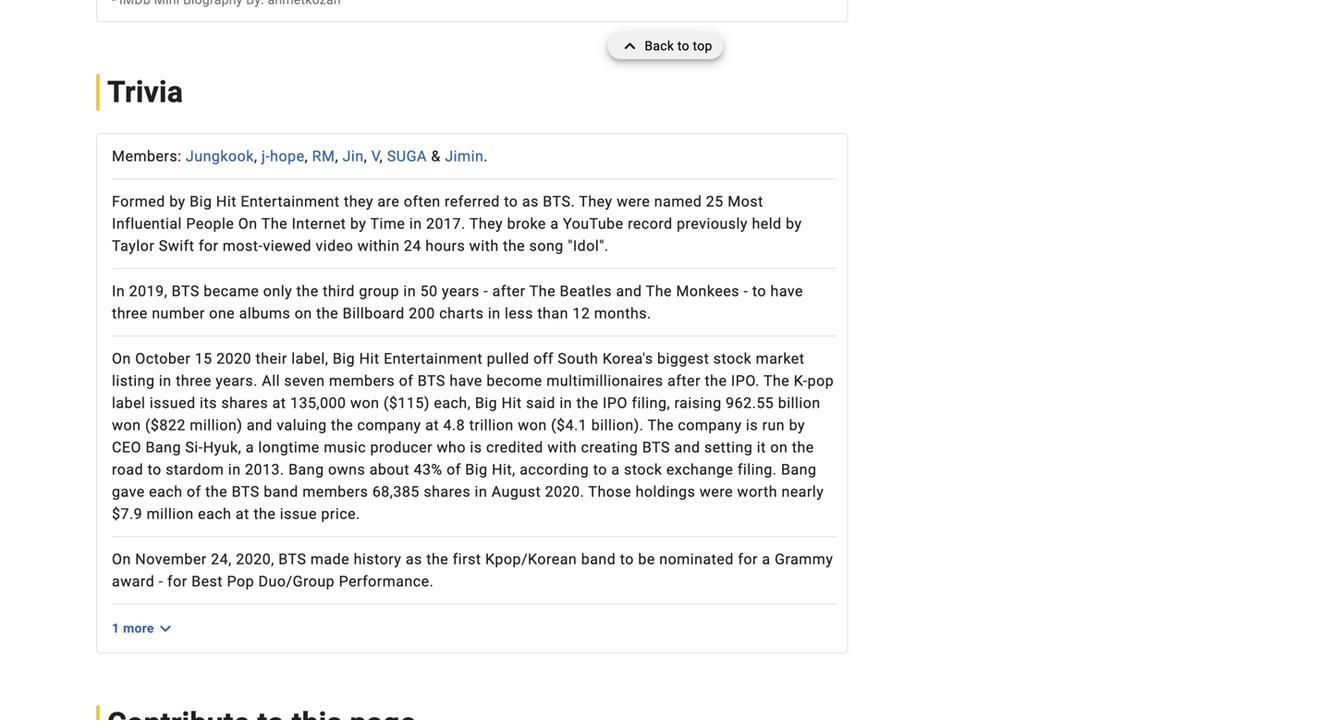 Task type: vqa. For each thing, say whether or not it's contained in the screenshot.
the Video Autoplay Preference Image in the bottom right of the page
no



Task type: locate. For each thing, give the bounding box(es) containing it.
hit up people
[[216, 193, 237, 211]]

0 vertical spatial hit
[[216, 193, 237, 211]]

big up trillion
[[475, 395, 498, 412]]

bts inside in 2019, bts became only the third group in 50 years - after the beatles and the monkees - to have three number one albums on the billboard 200 charts in less than 12 months.
[[172, 283, 200, 300]]

the right only
[[297, 283, 319, 300]]

bang up nearly
[[781, 461, 817, 479]]

road
[[112, 461, 143, 479]]

be
[[638, 551, 655, 568]]

0 horizontal spatial stock
[[624, 461, 663, 479]]

history
[[354, 551, 402, 568]]

duo/group
[[258, 573, 335, 591]]

valuing
[[277, 417, 327, 434]]

biggest
[[658, 350, 710, 368]]

time
[[370, 215, 405, 233]]

on for october
[[112, 350, 131, 368]]

have inside on october 15 2020 their label, big hit entertainment pulled off south korea's biggest stock market listing in three years. all seven members of bts have become multimillionaires after the ipo. the k-pop label issued its shares at 135,000 won ($115) each, big hit said in the ipo filing, raising 962.55 billion won ($822 million) and valuing the company at 4.8 trillion won ($4.1 billion). the company is run by ceo bang si-hyuk, a longtime music producer who is credited with creating bts and setting it on the road to stardom in 2013. bang owns about 43% of big hit, according to a stock exchange filing. bang gave each of the bts band members 68,385 shares in august 2020. those holdings were worth nearly $7.9 million each at the issue price.
[[450, 372, 483, 390]]

in
[[410, 215, 422, 233], [404, 283, 416, 300], [488, 305, 501, 322], [159, 372, 172, 390], [560, 395, 573, 412], [228, 461, 241, 479], [475, 483, 488, 501]]

the left first
[[427, 551, 449, 568]]

1 horizontal spatial were
[[700, 483, 733, 501]]

swift
[[159, 237, 195, 255]]

won left ($115)
[[350, 395, 380, 412]]

the up viewed
[[261, 215, 288, 233]]

music
[[324, 439, 366, 457]]

by down billion
[[789, 417, 805, 434]]

the inside formed by big hit entertainment they are often referred to as bts. they were named 25 most influential people on the internet by time in 2017. they broke a youtube record previously held by taylor swift for most-viewed video within 24 hours with the song "idol".
[[261, 215, 288, 233]]

on right it on the bottom
[[771, 439, 788, 457]]

1 horizontal spatial after
[[668, 372, 701, 390]]

and inside in 2019, bts became only the third group in 50 years - after the beatles and the monkees - to have three number one albums on the billboard 200 charts in less than 12 months.
[[616, 283, 642, 300]]

with right hours
[[469, 237, 499, 255]]

bts up duo/group
[[279, 551, 307, 568]]

of down "who"
[[447, 461, 461, 479]]

1 vertical spatial were
[[700, 483, 733, 501]]

youtube
[[563, 215, 624, 233]]

2 vertical spatial and
[[675, 439, 700, 457]]

and up months.
[[616, 283, 642, 300]]

, left "v" link
[[364, 148, 367, 165]]

0 horizontal spatial for
[[167, 573, 187, 591]]

on for november
[[112, 551, 131, 568]]

filing.
[[738, 461, 777, 479]]

1 vertical spatial entertainment
[[384, 350, 483, 368]]

0 vertical spatial stock
[[714, 350, 752, 368]]

the up music
[[331, 417, 353, 434]]

band inside on november 24, 2020, bts made history as the first kpop/korean band to be nominated for a grammy award - for best pop duo/group performance.
[[581, 551, 616, 568]]

0 horizontal spatial of
[[187, 483, 201, 501]]

$7.9
[[112, 506, 143, 523]]

trivia
[[107, 75, 183, 110]]

1 horizontal spatial -
[[484, 283, 488, 300]]

each right million
[[198, 506, 232, 523]]

the
[[261, 215, 288, 233], [530, 283, 556, 300], [646, 283, 672, 300], [764, 372, 790, 390], [648, 417, 674, 434]]

label
[[112, 395, 146, 412]]

at down all
[[272, 395, 286, 412]]

-
[[484, 283, 488, 300], [744, 283, 748, 300], [159, 573, 163, 591]]

1 vertical spatial after
[[668, 372, 701, 390]]

three down 15
[[176, 372, 212, 390]]

1 vertical spatial each
[[198, 506, 232, 523]]

v
[[371, 148, 380, 165]]

entertainment
[[241, 193, 340, 211], [384, 350, 483, 368]]

entertainment up internet
[[241, 193, 340, 211]]

stock up holdings at the bottom
[[624, 461, 663, 479]]

for down people
[[199, 237, 219, 255]]

of up ($115)
[[399, 372, 414, 390]]

were down exchange at the bottom right
[[700, 483, 733, 501]]

referred
[[445, 193, 500, 211]]

0 vertical spatial on
[[238, 215, 258, 233]]

jimin link
[[445, 148, 484, 165]]

top
[[693, 38, 713, 54]]

on inside formed by big hit entertainment they are often referred to as bts. they were named 25 most influential people on the internet by time in 2017. they broke a youtube record previously held by taylor swift for most-viewed video within 24 hours with the song "idol".
[[238, 215, 258, 233]]

won down "said"
[[518, 417, 547, 434]]

0 horizontal spatial they
[[470, 215, 503, 233]]

1 vertical spatial of
[[447, 461, 461, 479]]

named
[[655, 193, 702, 211]]

1 horizontal spatial shares
[[424, 483, 471, 501]]

entertainment down 200
[[384, 350, 483, 368]]

1 vertical spatial on
[[112, 350, 131, 368]]

0 vertical spatial on
[[295, 305, 312, 322]]

have inside in 2019, bts became only the third group in 50 years - after the beatles and the monkees - to have three number one albums on the billboard 200 charts in less than 12 months.
[[771, 283, 804, 300]]

is left the run in the right bottom of the page
[[746, 417, 758, 434]]

1 horizontal spatial is
[[746, 417, 758, 434]]

seven
[[284, 372, 325, 390]]

2019,
[[129, 283, 168, 300]]

by right the held
[[786, 215, 802, 233]]

the down filing,
[[648, 417, 674, 434]]

october
[[135, 350, 191, 368]]

after up less
[[493, 283, 526, 300]]

15
[[195, 350, 212, 368]]

stock
[[714, 350, 752, 368], [624, 461, 663, 479]]

2013.
[[245, 461, 284, 479]]

2 horizontal spatial -
[[744, 283, 748, 300]]

5 , from the left
[[380, 148, 383, 165]]

on up listing
[[112, 350, 131, 368]]

at left the 4.8
[[425, 417, 439, 434]]

the
[[503, 237, 525, 255], [297, 283, 319, 300], [316, 305, 339, 322], [705, 372, 727, 390], [577, 395, 599, 412], [331, 417, 353, 434], [792, 439, 814, 457], [205, 483, 228, 501], [254, 506, 276, 523], [427, 551, 449, 568]]

1 vertical spatial as
[[406, 551, 422, 568]]

award
[[112, 573, 155, 591]]

0 horizontal spatial have
[[450, 372, 483, 390]]

bang down ($822
[[146, 439, 181, 457]]

0 vertical spatial is
[[746, 417, 758, 434]]

in 2019, bts became only the third group in 50 years - after the beatles and the monkees - to have three number one albums on the billboard 200 charts in less than 12 months.
[[112, 283, 804, 322]]

0 vertical spatial with
[[469, 237, 499, 255]]

, left j-
[[254, 148, 258, 165]]

won
[[350, 395, 380, 412], [112, 417, 141, 434], [518, 417, 547, 434]]

formed
[[112, 193, 165, 211]]

1 vertical spatial is
[[470, 439, 482, 457]]

hit down billboard
[[359, 350, 380, 368]]

band
[[264, 483, 298, 501], [581, 551, 616, 568]]

0 horizontal spatial with
[[469, 237, 499, 255]]

at up 2020,
[[236, 506, 250, 523]]

issued
[[150, 395, 196, 412]]

is right "who"
[[470, 439, 482, 457]]

1 horizontal spatial with
[[548, 439, 577, 457]]

0 horizontal spatial is
[[470, 439, 482, 457]]

bts down the 2013.
[[232, 483, 260, 501]]

0 vertical spatial have
[[771, 283, 804, 300]]

members up 135,000
[[329, 372, 395, 390]]

2 horizontal spatial for
[[738, 551, 758, 568]]

creating
[[581, 439, 638, 457]]

0 vertical spatial were
[[617, 193, 650, 211]]

who
[[437, 439, 466, 457]]

were inside on october 15 2020 their label, big hit entertainment pulled off south korea's biggest stock market listing in three years. all seven members of bts have become multimillionaires after the ipo. the k-pop label issued its shares at 135,000 won ($115) each, big hit said in the ipo filing, raising 962.55 billion won ($822 million) and valuing the company at 4.8 trillion won ($4.1 billion). the company is run by ceo bang si-hyuk, a longtime music producer who is credited with creating bts and setting it on the road to stardom in 2013. bang owns about 43% of big hit, according to a stock exchange filing. bang gave each of the bts band members 68,385 shares in august 2020. those holdings were worth nearly $7.9 million each at the issue price.
[[700, 483, 733, 501]]

bang down longtime
[[289, 461, 324, 479]]

each
[[149, 483, 183, 501], [198, 506, 232, 523]]

were
[[617, 193, 650, 211], [700, 483, 733, 501]]

2 horizontal spatial won
[[518, 417, 547, 434]]

three inside on october 15 2020 their label, big hit entertainment pulled off south korea's biggest stock market listing in three years. all seven members of bts have become multimillionaires after the ipo. the k-pop label issued its shares at 135,000 won ($115) each, big hit said in the ipo filing, raising 962.55 billion won ($822 million) and valuing the company at 4.8 trillion won ($4.1 billion). the company is run by ceo bang si-hyuk, a longtime music producer who is credited with creating bts and setting it on the road to stardom in 2013. bang owns about 43% of big hit, according to a stock exchange filing. bang gave each of the bts band members 68,385 shares in august 2020. those holdings were worth nearly $7.9 million each at the issue price.
[[176, 372, 212, 390]]

hyuk,
[[203, 439, 242, 457]]

pulled
[[487, 350, 530, 368]]

company down raising
[[678, 417, 742, 434]]

each,
[[434, 395, 471, 412]]

2 horizontal spatial hit
[[502, 395, 522, 412]]

- down november
[[159, 573, 163, 591]]

they up youtube
[[579, 193, 613, 211]]

it
[[757, 439, 767, 457]]

south
[[558, 350, 599, 368]]

they
[[579, 193, 613, 211], [470, 215, 503, 233]]

years
[[442, 283, 480, 300]]

2 horizontal spatial of
[[447, 461, 461, 479]]

1 vertical spatial stock
[[624, 461, 663, 479]]

, left "rm"
[[305, 148, 308, 165]]

0 vertical spatial of
[[399, 372, 414, 390]]

0 vertical spatial for
[[199, 237, 219, 255]]

a inside on november 24, 2020, bts made history as the first kpop/korean band to be nominated for a grammy award - for best pop duo/group performance.
[[762, 551, 771, 568]]

the left "ipo"
[[577, 395, 599, 412]]

have up each, on the left of page
[[450, 372, 483, 390]]

0 vertical spatial entertainment
[[241, 193, 340, 211]]

0 horizontal spatial after
[[493, 283, 526, 300]]

of
[[399, 372, 414, 390], [447, 461, 461, 479], [187, 483, 201, 501]]

24
[[404, 237, 422, 255]]

2 vertical spatial on
[[112, 551, 131, 568]]

1 vertical spatial members
[[303, 483, 368, 501]]

became
[[204, 283, 259, 300]]

, left jin link
[[335, 148, 339, 165]]

is
[[746, 417, 758, 434], [470, 439, 482, 457]]

0 horizontal spatial hit
[[216, 193, 237, 211]]

most-
[[223, 237, 263, 255]]

0 horizontal spatial company
[[357, 417, 421, 434]]

and
[[616, 283, 642, 300], [247, 417, 273, 434], [675, 439, 700, 457]]

0 horizontal spatial were
[[617, 193, 650, 211]]

as inside formed by big hit entertainment they are often referred to as bts. they were named 25 most influential people on the internet by time in 2017. they broke a youtube record previously held by taylor swift for most-viewed video within 24 hours with the song "idol".
[[522, 193, 539, 211]]

in down october
[[159, 372, 172, 390]]

won up ceo
[[112, 417, 141, 434]]

1 horizontal spatial on
[[771, 439, 788, 457]]

on
[[238, 215, 258, 233], [112, 350, 131, 368], [112, 551, 131, 568]]

to left top
[[678, 38, 690, 54]]

by up influential
[[169, 193, 186, 211]]

1 vertical spatial band
[[581, 551, 616, 568]]

2 horizontal spatial at
[[425, 417, 439, 434]]

were up record
[[617, 193, 650, 211]]

stock up ipo.
[[714, 350, 752, 368]]

1 horizontal spatial bang
[[289, 461, 324, 479]]

1 horizontal spatial for
[[199, 237, 219, 255]]

2 , from the left
[[305, 148, 308, 165]]

1 vertical spatial have
[[450, 372, 483, 390]]

1 vertical spatial three
[[176, 372, 212, 390]]

in left august
[[475, 483, 488, 501]]

to right monkees
[[753, 283, 767, 300]]

on up "most-"
[[238, 215, 258, 233]]

0 horizontal spatial entertainment
[[241, 193, 340, 211]]

0 vertical spatial three
[[112, 305, 148, 322]]

0 vertical spatial they
[[579, 193, 613, 211]]

the down broke on the left top of the page
[[503, 237, 525, 255]]

1 horizontal spatial entertainment
[[384, 350, 483, 368]]

0 vertical spatial after
[[493, 283, 526, 300]]

with down ($4.1
[[548, 439, 577, 457]]

50
[[420, 283, 438, 300]]

in
[[112, 283, 125, 300]]

1 horizontal spatial three
[[176, 372, 212, 390]]

with
[[469, 237, 499, 255], [548, 439, 577, 457]]

on inside on october 15 2020 their label, big hit entertainment pulled off south korea's biggest stock market listing in three years. all seven members of bts have become multimillionaires after the ipo. the k-pop label issued its shares at 135,000 won ($115) each, big hit said in the ipo filing, raising 962.55 billion won ($822 million) and valuing the company at 4.8 trillion won ($4.1 billion). the company is run by ceo bang si-hyuk, a longtime music producer who is credited with creating bts and setting it on the road to stardom in 2013. bang owns about 43% of big hit, according to a stock exchange filing. bang gave each of the bts band members 68,385 shares in august 2020. those holdings were worth nearly $7.9 million each at the issue price.
[[771, 439, 788, 457]]

were inside formed by big hit entertainment they are often referred to as bts. they were named 25 most influential people on the internet by time in 2017. they broke a youtube record previously held by taylor swift for most-viewed video within 24 hours with the song "idol".
[[617, 193, 650, 211]]

1 horizontal spatial and
[[616, 283, 642, 300]]

to
[[678, 38, 690, 54], [504, 193, 518, 211], [753, 283, 767, 300], [148, 461, 162, 479], [593, 461, 607, 479], [620, 551, 634, 568]]

1 horizontal spatial hit
[[359, 350, 380, 368]]

on november 24, 2020, bts made history as the first kpop/korean band to be nominated for a grammy award - for best pop duo/group performance.
[[112, 551, 834, 591]]

band down the 2013.
[[264, 483, 298, 501]]

1 , from the left
[[254, 148, 258, 165]]

as up broke on the left top of the page
[[522, 193, 539, 211]]

to inside formed by big hit entertainment they are often referred to as bts. they were named 25 most influential people on the internet by time in 2017. they broke a youtube record previously held by taylor swift for most-viewed video within 24 hours with the song "idol".
[[504, 193, 518, 211]]

1 vertical spatial they
[[470, 215, 503, 233]]

on inside on october 15 2020 their label, big hit entertainment pulled off south korea's biggest stock market listing in three years. all seven members of bts have become multimillionaires after the ipo. the k-pop label issued its shares at 135,000 won ($115) each, big hit said in the ipo filing, raising 962.55 billion won ($822 million) and valuing the company at 4.8 trillion won ($4.1 billion). the company is run by ceo bang si-hyuk, a longtime music producer who is credited with creating bts and setting it on the road to stardom in 2013. bang owns about 43% of big hit, according to a stock exchange filing. bang gave each of the bts band members 68,385 shares in august 2020. those holdings were worth nearly $7.9 million each at the issue price.
[[112, 350, 131, 368]]

bts.
[[543, 193, 575, 211]]

and up exchange at the bottom right
[[675, 439, 700, 457]]

1 vertical spatial for
[[738, 551, 758, 568]]

0 vertical spatial band
[[264, 483, 298, 501]]

the up raising
[[705, 372, 727, 390]]

1 horizontal spatial each
[[198, 506, 232, 523]]

a
[[551, 215, 559, 233], [246, 439, 254, 457], [612, 461, 620, 479], [762, 551, 771, 568]]

0 horizontal spatial on
[[295, 305, 312, 322]]

to left be
[[620, 551, 634, 568]]

in up the 24
[[410, 215, 422, 233]]

said
[[526, 395, 556, 412]]

as up performance.
[[406, 551, 422, 568]]

1 horizontal spatial have
[[771, 283, 804, 300]]

- right years
[[484, 283, 488, 300]]

nearly
[[782, 483, 824, 501]]

hit
[[216, 193, 237, 211], [359, 350, 380, 368], [502, 395, 522, 412]]

after
[[493, 283, 526, 300], [668, 372, 701, 390]]

a down bts. at left
[[551, 215, 559, 233]]

by
[[169, 193, 186, 211], [350, 215, 366, 233], [786, 215, 802, 233], [789, 417, 805, 434]]

of down stardom
[[187, 483, 201, 501]]

the up months.
[[646, 283, 672, 300]]

1 vertical spatial with
[[548, 439, 577, 457]]

hit inside formed by big hit entertainment they are often referred to as bts. they were named 25 most influential people on the internet by time in 2017. they broke a youtube record previously held by taylor swift for most-viewed video within 24 hours with the song "idol".
[[216, 193, 237, 211]]

with inside formed by big hit entertainment they are often referred to as bts. they were named 25 most influential people on the internet by time in 2017. they broke a youtube record previously held by taylor swift for most-viewed video within 24 hours with the song "idol".
[[469, 237, 499, 255]]

entertainment inside formed by big hit entertainment they are often referred to as bts. they were named 25 most influential people on the internet by time in 2017. they broke a youtube record previously held by taylor swift for most-viewed video within 24 hours with the song "idol".
[[241, 193, 340, 211]]

for right nominated
[[738, 551, 758, 568]]

0 horizontal spatial as
[[406, 551, 422, 568]]

to up broke on the left top of the page
[[504, 193, 518, 211]]

0 vertical spatial as
[[522, 193, 539, 211]]

hit down become
[[502, 395, 522, 412]]

longtime
[[258, 439, 320, 457]]

a up the 2013.
[[246, 439, 254, 457]]

back to top button
[[608, 33, 724, 59]]

after down the biggest
[[668, 372, 701, 390]]

big up people
[[190, 193, 212, 211]]

third
[[323, 283, 355, 300]]

three down in on the left of page
[[112, 305, 148, 322]]

band left be
[[581, 551, 616, 568]]

v link
[[371, 148, 380, 165]]

they down referred
[[470, 215, 503, 233]]

a left the grammy
[[762, 551, 771, 568]]

1 horizontal spatial stock
[[714, 350, 752, 368]]

multimillionaires
[[547, 372, 664, 390]]

on inside in 2019, bts became only the third group in 50 years - after the beatles and the monkees - to have three number one albums on the billboard 200 charts in less than 12 months.
[[295, 305, 312, 322]]

0 vertical spatial each
[[149, 483, 183, 501]]

0 horizontal spatial band
[[264, 483, 298, 501]]

on right albums
[[295, 305, 312, 322]]

expand less image
[[619, 33, 645, 59]]

0 horizontal spatial each
[[149, 483, 183, 501]]

2 vertical spatial of
[[187, 483, 201, 501]]

have up market
[[771, 283, 804, 300]]

on up award
[[112, 551, 131, 568]]

filing,
[[632, 395, 671, 412]]

0 horizontal spatial and
[[247, 417, 273, 434]]

expand more image
[[154, 618, 176, 640]]

company up producer
[[357, 417, 421, 434]]

a inside formed by big hit entertainment they are often referred to as bts. they were named 25 most influential people on the internet by time in 2017. they broke a youtube record previously held by taylor swift for most-viewed video within 24 hours with the song "idol".
[[551, 215, 559, 233]]

nominated
[[660, 551, 734, 568]]

big
[[190, 193, 212, 211], [333, 350, 355, 368], [475, 395, 498, 412], [465, 461, 488, 479]]

2 vertical spatial at
[[236, 506, 250, 523]]

shares down the years.
[[221, 395, 268, 412]]

1 horizontal spatial band
[[581, 551, 616, 568]]

shares down 43%
[[424, 483, 471, 501]]

1 horizontal spatial as
[[522, 193, 539, 211]]

0 vertical spatial at
[[272, 395, 286, 412]]

1 vertical spatial on
[[771, 439, 788, 457]]

number
[[152, 305, 205, 322]]

bts up each, on the left of page
[[418, 372, 446, 390]]

bts up the number
[[172, 283, 200, 300]]

three inside in 2019, bts became only the third group in 50 years - after the beatles and the monkees - to have three number one albums on the billboard 200 charts in less than 12 months.
[[112, 305, 148, 322]]

2 vertical spatial hit
[[502, 395, 522, 412]]

0 horizontal spatial -
[[159, 573, 163, 591]]

members up price.
[[303, 483, 368, 501]]

members:
[[112, 148, 182, 165]]

as inside on november 24, 2020, bts made history as the first kpop/korean band to be nominated for a grammy award - for best pop duo/group performance.
[[406, 551, 422, 568]]

off
[[534, 350, 554, 368]]

about
[[370, 461, 410, 479]]

, left suga link
[[380, 148, 383, 165]]

on inside on november 24, 2020, bts made history as the first kpop/korean band to be nominated for a grammy award - for best pop duo/group performance.
[[112, 551, 131, 568]]

0 horizontal spatial three
[[112, 305, 148, 322]]

have
[[771, 283, 804, 300], [450, 372, 483, 390]]

1 horizontal spatial company
[[678, 417, 742, 434]]



Task type: describe. For each thing, give the bounding box(es) containing it.
ipo
[[603, 395, 628, 412]]

($822
[[145, 417, 186, 434]]

1 vertical spatial and
[[247, 417, 273, 434]]

they
[[344, 193, 374, 211]]

2 horizontal spatial bang
[[781, 461, 817, 479]]

beatles
[[560, 283, 612, 300]]

the down stardom
[[205, 483, 228, 501]]

2020
[[216, 350, 252, 368]]

jin link
[[343, 148, 364, 165]]

billion
[[778, 395, 821, 412]]

1 horizontal spatial won
[[350, 395, 380, 412]]

monkees
[[676, 283, 740, 300]]

0 horizontal spatial won
[[112, 417, 141, 434]]

ceo
[[112, 439, 141, 457]]

big left hit,
[[465, 461, 488, 479]]

&
[[431, 148, 441, 165]]

12
[[573, 305, 590, 322]]

- inside on november 24, 2020, bts made history as the first kpop/korean band to be nominated for a grammy award - for best pop duo/group performance.
[[159, 573, 163, 591]]

made
[[311, 551, 350, 568]]

in inside formed by big hit entertainment they are often referred to as bts. they were named 25 most influential people on the internet by time in 2017. they broke a youtube record previously held by taylor swift for most-viewed video within 24 hours with the song "idol".
[[410, 215, 422, 233]]

korea's
[[603, 350, 653, 368]]

group
[[359, 283, 399, 300]]

trillion
[[469, 417, 514, 434]]

the right it on the bottom
[[792, 439, 814, 457]]

to down creating
[[593, 461, 607, 479]]

2 vertical spatial for
[[167, 573, 187, 591]]

j-hope link
[[262, 148, 305, 165]]

1 horizontal spatial of
[[399, 372, 414, 390]]

to inside on november 24, 2020, bts made history as the first kpop/korean band to be nominated for a grammy award - for best pop duo/group performance.
[[620, 551, 634, 568]]

the down third
[[316, 305, 339, 322]]

all
[[262, 372, 280, 390]]

1
[[112, 621, 120, 636]]

the inside formed by big hit entertainment they are often referred to as bts. they were named 25 most influential people on the internet by time in 2017. they broke a youtube record previously held by taylor swift for most-viewed video within 24 hours with the song "idol".
[[503, 237, 525, 255]]

1 vertical spatial shares
[[424, 483, 471, 501]]

less
[[505, 305, 533, 322]]

to right road
[[148, 461, 162, 479]]

0 vertical spatial members
[[329, 372, 395, 390]]

bts down billion).
[[643, 439, 670, 457]]

43%
[[414, 461, 443, 479]]

24,
[[211, 551, 232, 568]]

the up than
[[530, 283, 556, 300]]

si-
[[185, 439, 203, 457]]

performance.
[[339, 573, 434, 591]]

to inside in 2019, bts became only the third group in 50 years - after the beatles and the monkees - to have three number one albums on the billboard 200 charts in less than 12 months.
[[753, 283, 767, 300]]

rm
[[312, 148, 335, 165]]

owns
[[328, 461, 365, 479]]

a up those
[[612, 461, 620, 479]]

on october 15 2020 their label, big hit entertainment pulled off south korea's biggest stock market listing in three years. all seven members of bts have become multimillionaires after the ipo. the k-pop label issued its shares at 135,000 won ($115) each, big hit said in the ipo filing, raising 962.55 billion won ($822 million) and valuing the company at 4.8 trillion won ($4.1 billion). the company is run by ceo bang si-hyuk, a longtime music producer who is credited with creating bts and setting it on the road to stardom in 2013. bang owns about 43% of big hit, according to a stock exchange filing. bang gave each of the bts band members 68,385 shares in august 2020. those holdings were worth nearly $7.9 million each at the issue price.
[[112, 350, 834, 523]]

4.8
[[443, 417, 465, 434]]

in up ($4.1
[[560, 395, 573, 412]]

issue
[[280, 506, 317, 523]]

grammy
[[775, 551, 834, 568]]

most
[[728, 193, 764, 211]]

1 vertical spatial at
[[425, 417, 439, 434]]

25
[[706, 193, 724, 211]]

1 company from the left
[[357, 417, 421, 434]]

with inside on october 15 2020 their label, big hit entertainment pulled off south korea's biggest stock market listing in three years. all seven members of bts have become multimillionaires after the ipo. the k-pop label issued its shares at 135,000 won ($115) each, big hit said in the ipo filing, raising 962.55 billion won ($822 million) and valuing the company at 4.8 trillion won ($4.1 billion). the company is run by ceo bang si-hyuk, a longtime music producer who is credited with creating bts and setting it on the road to stardom in 2013. bang owns about 43% of big hit, according to a stock exchange filing. bang gave each of the bts band members 68,385 shares in august 2020. those holdings were worth nearly $7.9 million each at the issue price.
[[548, 439, 577, 457]]

"idol".
[[568, 237, 609, 255]]

record
[[628, 215, 673, 233]]

for inside formed by big hit entertainment they are often referred to as bts. they were named 25 most influential people on the internet by time in 2017. they broke a youtube record previously held by taylor swift for most-viewed video within 24 hours with the song "idol".
[[199, 237, 219, 255]]

become
[[487, 372, 543, 390]]

by inside on october 15 2020 their label, big hit entertainment pulled off south korea's biggest stock market listing in three years. all seven members of bts have become multimillionaires after the ipo. the k-pop label issued its shares at 135,000 won ($115) each, big hit said in the ipo filing, raising 962.55 billion won ($822 million) and valuing the company at 4.8 trillion won ($4.1 billion). the company is run by ceo bang si-hyuk, a longtime music producer who is credited with creating bts and setting it on the road to stardom in 2013. bang owns about 43% of big hit, according to a stock exchange filing. bang gave each of the bts band members 68,385 shares in august 2020. those holdings were worth nearly $7.9 million each at the issue price.
[[789, 417, 805, 434]]

only
[[263, 283, 292, 300]]

hit,
[[492, 461, 516, 479]]

band inside on october 15 2020 their label, big hit entertainment pulled off south korea's biggest stock market listing in three years. all seven members of bts have become multimillionaires after the ipo. the k-pop label issued its shares at 135,000 won ($115) each, big hit said in the ipo filing, raising 962.55 billion won ($822 million) and valuing the company at 4.8 trillion won ($4.1 billion). the company is run by ceo bang si-hyuk, a longtime music producer who is credited with creating bts and setting it on the road to stardom in 2013. bang owns about 43% of big hit, according to a stock exchange filing. bang gave each of the bts band members 68,385 shares in august 2020. those holdings were worth nearly $7.9 million each at the issue price.
[[264, 483, 298, 501]]

pop
[[227, 573, 254, 591]]

million)
[[190, 417, 243, 434]]

previously
[[677, 215, 748, 233]]

more
[[123, 621, 154, 636]]

trivia link
[[96, 74, 219, 111]]

2 company from the left
[[678, 417, 742, 434]]

1 vertical spatial hit
[[359, 350, 380, 368]]

3 , from the left
[[335, 148, 339, 165]]

people
[[186, 215, 234, 233]]

video
[[316, 237, 354, 255]]

members: jungkook , j-hope , rm , jin , v , suga & jimin .
[[112, 148, 488, 165]]

broke
[[507, 215, 546, 233]]

suga link
[[387, 148, 427, 165]]

big right the label,
[[333, 350, 355, 368]]

august
[[492, 483, 541, 501]]

albums
[[239, 305, 291, 322]]

2 horizontal spatial and
[[675, 439, 700, 457]]

jungkook
[[186, 148, 254, 165]]

entertainment inside on october 15 2020 their label, big hit entertainment pulled off south korea's biggest stock market listing in three years. all seven members of bts have become multimillionaires after the ipo. the k-pop label issued its shares at 135,000 won ($115) each, big hit said in the ipo filing, raising 962.55 billion won ($822 million) and valuing the company at 4.8 trillion won ($4.1 billion). the company is run by ceo bang si-hyuk, a longtime music producer who is credited with creating bts and setting it on the road to stardom in 2013. bang owns about 43% of big hit, according to a stock exchange filing. bang gave each of the bts band members 68,385 shares in august 2020. those holdings were worth nearly $7.9 million each at the issue price.
[[384, 350, 483, 368]]

after inside in 2019, bts became only the third group in 50 years - after the beatles and the monkees - to have three number one albums on the billboard 200 charts in less than 12 months.
[[493, 283, 526, 300]]

hope
[[270, 148, 305, 165]]

by down they
[[350, 215, 366, 233]]

0 horizontal spatial bang
[[146, 439, 181, 457]]

song
[[529, 237, 564, 255]]

influential
[[112, 215, 182, 233]]

the inside on november 24, 2020, bts made history as the first kpop/korean band to be nominated for a grammy award - for best pop duo/group performance.
[[427, 551, 449, 568]]

big inside formed by big hit entertainment they are often referred to as bts. they were named 25 most influential people on the internet by time in 2017. they broke a youtube record previously held by taylor swift for most-viewed video within 24 hours with the song "idol".
[[190, 193, 212, 211]]

0 horizontal spatial at
[[236, 506, 250, 523]]

68,385
[[372, 483, 420, 501]]

1 horizontal spatial they
[[579, 193, 613, 211]]

stardom
[[166, 461, 224, 479]]

holdings
[[636, 483, 696, 501]]

setting
[[705, 439, 753, 457]]

in down hyuk,
[[228, 461, 241, 479]]

jimin
[[445, 148, 484, 165]]

after inside on october 15 2020 their label, big hit entertainment pulled off south korea's biggest stock market listing in three years. all seven members of bts have become multimillionaires after the ipo. the k-pop label issued its shares at 135,000 won ($115) each, big hit said in the ipo filing, raising 962.55 billion won ($822 million) and valuing the company at 4.8 trillion won ($4.1 billion). the company is run by ceo bang si-hyuk, a longtime music producer who is credited with creating bts and setting it on the road to stardom in 2013. bang owns about 43% of big hit, according to a stock exchange filing. bang gave each of the bts band members 68,385 shares in august 2020. those holdings were worth nearly $7.9 million each at the issue price.
[[668, 372, 701, 390]]

k-
[[794, 372, 808, 390]]

hours
[[426, 237, 465, 255]]

listing
[[112, 372, 155, 390]]

200
[[409, 305, 435, 322]]

jungkook link
[[186, 148, 254, 165]]

to inside button
[[678, 38, 690, 54]]

jin
[[343, 148, 364, 165]]

0 vertical spatial shares
[[221, 395, 268, 412]]

in left 50
[[404, 283, 416, 300]]

1 more button
[[112, 612, 176, 646]]

back to top
[[645, 38, 713, 54]]

months.
[[594, 305, 652, 322]]

years.
[[216, 372, 258, 390]]

within
[[358, 237, 400, 255]]

2017.
[[426, 215, 466, 233]]

j-
[[262, 148, 270, 165]]

962.55
[[726, 395, 774, 412]]

bts inside on november 24, 2020, bts made history as the first kpop/korean band to be nominated for a grammy award - for best pop duo/group performance.
[[279, 551, 307, 568]]

the left issue on the left of page
[[254, 506, 276, 523]]

internet
[[292, 215, 346, 233]]

4 , from the left
[[364, 148, 367, 165]]

the down market
[[764, 372, 790, 390]]

1 horizontal spatial at
[[272, 395, 286, 412]]

one
[[209, 305, 235, 322]]

charts
[[439, 305, 484, 322]]

135,000
[[290, 395, 346, 412]]

in left less
[[488, 305, 501, 322]]



